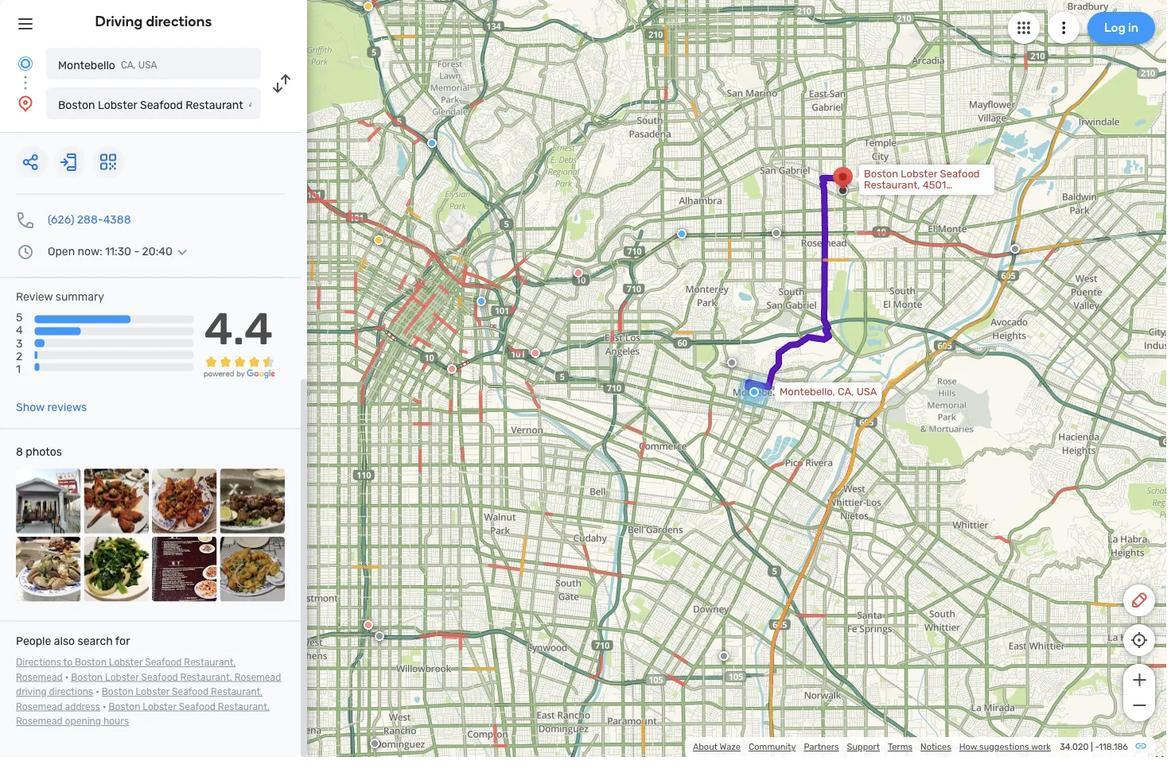 Task type: describe. For each thing, give the bounding box(es) containing it.
0 vertical spatial directions
[[146, 13, 212, 30]]

image 6 of boston lobster seafood restaurant, rosemead image
[[84, 537, 149, 602]]

opening
[[65, 716, 101, 728]]

boston lobster seafood restaurant, rosemead opening hours
[[16, 702, 270, 728]]

8
[[16, 446, 23, 459]]

boston lobster seafood restaurant, rosemead address link
[[16, 687, 263, 713]]

11:30
[[105, 245, 131, 258]]

ca, for montebello,
[[838, 386, 855, 398]]

current location image
[[16, 54, 35, 73]]

zoom in image
[[1130, 671, 1150, 690]]

8 photos
[[16, 446, 62, 459]]

hours
[[103, 716, 129, 728]]

montebello, ca, usa
[[780, 386, 878, 398]]

ca, for montebello
[[121, 60, 136, 71]]

chevron down image
[[173, 246, 192, 258]]

open now: 11:30 - 20:40
[[48, 245, 173, 258]]

blvd,
[[101, 120, 127, 133]]

terms link
[[888, 742, 913, 753]]

image 1 of boston lobster seafood restaurant, rosemead image
[[16, 469, 81, 534]]

restaurant, for boston lobster seafood restaurant, rosemead address
[[211, 687, 263, 698]]

restaurant, inside directions to boston lobster seafood restaurant, rosemead
[[184, 658, 236, 669]]

driving
[[95, 13, 143, 30]]

support
[[847, 742, 880, 753]]

partners link
[[804, 742, 840, 753]]

0 vertical spatial hazard image
[[364, 2, 373, 11]]

call image
[[16, 211, 35, 230]]

link image
[[1135, 740, 1148, 753]]

partners
[[804, 742, 840, 753]]

now:
[[78, 245, 102, 258]]

work
[[1032, 742, 1052, 753]]

rosemead for boston lobster seafood restaurant, rosemead address
[[16, 702, 63, 713]]

how
[[960, 742, 978, 753]]

lobster for boston lobster seafood restaurant
[[98, 98, 137, 111]]

community
[[749, 742, 796, 753]]

lobster inside directions to boston lobster seafood restaurant, rosemead
[[109, 658, 143, 669]]

restaurant
[[186, 98, 243, 111]]

support link
[[847, 742, 880, 753]]

91770,
[[207, 120, 239, 133]]

usa for montebello
[[138, 60, 157, 71]]

about waze community partners support terms notices how suggestions work
[[693, 742, 1052, 753]]

lobster for boston lobster seafood restaurant, rosemead driving directions
[[105, 672, 139, 683]]

driving
[[16, 687, 47, 698]]

boston lobster seafood restaurant button
[[46, 88, 261, 119]]

pencil image
[[1130, 591, 1149, 611]]

boston for boston lobster seafood restaurant, rosemead driving directions
[[71, 672, 103, 683]]

to
[[63, 658, 73, 669]]

police image
[[477, 297, 486, 306]]

summary
[[56, 291, 104, 304]]

rosemead,
[[130, 120, 187, 133]]

people also search for
[[16, 635, 130, 648]]

rosemead for boston lobster seafood restaurant, rosemead opening hours
[[16, 716, 63, 728]]

boston lobster seafood restaurant, rosemead driving directions
[[16, 672, 281, 698]]

seafood for boston lobster seafood restaurant, rosemead driving directions
[[141, 672, 178, 683]]

1 vertical spatial -
[[1096, 742, 1100, 753]]

34.020 | -118.186
[[1060, 742, 1129, 753]]

directions
[[16, 658, 61, 669]]

montebello ca, usa
[[58, 59, 157, 72]]

notices link
[[921, 742, 952, 753]]

ca
[[190, 120, 204, 133]]

location image
[[16, 94, 35, 113]]

0 horizontal spatial police image
[[427, 139, 437, 148]]

show
[[16, 401, 45, 414]]

0 horizontal spatial road closed image
[[531, 349, 541, 358]]

0 vertical spatial road closed image
[[447, 365, 457, 374]]

montebello,
[[780, 386, 836, 398]]

notices
[[921, 742, 952, 753]]

review
[[16, 291, 53, 304]]

restaurant, for boston lobster seafood restaurant, rosemead driving directions
[[180, 672, 232, 683]]

clock image
[[16, 242, 35, 261]]

0 vertical spatial accident image
[[728, 358, 737, 368]]



Task type: locate. For each thing, give the bounding box(es) containing it.
waze
[[720, 742, 741, 753]]

restaurant,
[[184, 658, 236, 669], [180, 672, 232, 683], [211, 687, 263, 698], [218, 702, 270, 713]]

seafood inside button
[[140, 98, 183, 111]]

boston inside boston lobster seafood restaurant, rosemead opening hours
[[109, 702, 140, 713]]

address
[[65, 702, 100, 713]]

boston down directions to boston lobster seafood restaurant, rosemead in the bottom left of the page
[[102, 687, 133, 698]]

1 vertical spatial road closed image
[[364, 621, 373, 630]]

seafood up rosemead,
[[140, 98, 183, 111]]

- right 11:30 at the left of page
[[134, 245, 139, 258]]

restaurant, inside boston lobster seafood restaurant, rosemead driving directions
[[180, 672, 232, 683]]

suggestions
[[980, 742, 1030, 753]]

image 7 of boston lobster seafood restaurant, rosemead image
[[152, 537, 217, 602]]

4501
[[16, 120, 41, 133]]

image 8 of boston lobster seafood restaurant, rosemead image
[[220, 537, 285, 602]]

1 horizontal spatial -
[[1096, 742, 1100, 753]]

0 vertical spatial road closed image
[[574, 268, 583, 278]]

usa inside montebello ca, usa
[[138, 60, 157, 71]]

lobster inside boston lobster seafood restaurant, rosemead address
[[136, 687, 170, 698]]

0 horizontal spatial hazard image
[[364, 2, 373, 11]]

rosemead for boston lobster seafood restaurant, rosemead driving directions
[[235, 672, 281, 683]]

seafood down boston lobster seafood restaurant, rosemead driving directions
[[179, 702, 216, 713]]

5
[[16, 311, 23, 324]]

1 vertical spatial accident image
[[720, 652, 729, 661]]

usa up boston lobster seafood restaurant button
[[138, 60, 157, 71]]

|
[[1091, 742, 1094, 753]]

rosemead inside boston lobster seafood restaurant, rosemead address
[[16, 702, 63, 713]]

1 horizontal spatial hazard image
[[374, 236, 384, 245]]

ca, right "montebello,"
[[838, 386, 855, 398]]

lobster up boston lobster seafood restaurant, rosemead opening hours
[[136, 687, 170, 698]]

about waze link
[[693, 742, 741, 753]]

1 vertical spatial directions
[[49, 687, 93, 698]]

boston lobster seafood restaurant
[[58, 98, 243, 111]]

boston inside boston lobster seafood restaurant, rosemead driving directions
[[71, 672, 103, 683]]

directions
[[146, 13, 212, 30], [49, 687, 93, 698]]

open now: 11:30 - 20:40 button
[[48, 245, 192, 258]]

search
[[78, 635, 113, 648]]

also
[[54, 635, 75, 648]]

0 horizontal spatial usa
[[138, 60, 157, 71]]

directions inside boston lobster seafood restaurant, rosemead driving directions
[[49, 687, 93, 698]]

image 3 of boston lobster seafood restaurant, rosemead image
[[152, 469, 217, 534]]

montebello
[[58, 59, 115, 72]]

usa right 91770,
[[242, 120, 264, 133]]

police image
[[427, 139, 437, 148], [677, 229, 687, 239]]

4388
[[103, 213, 131, 226]]

0 vertical spatial usa
[[138, 60, 157, 71]]

seafood inside boston lobster seafood restaurant, rosemead driving directions
[[141, 672, 178, 683]]

accident image
[[728, 358, 737, 368], [720, 652, 729, 661]]

0 horizontal spatial -
[[134, 245, 139, 258]]

2 vertical spatial usa
[[857, 386, 878, 398]]

hazard image
[[364, 2, 373, 11], [374, 236, 384, 245]]

1 vertical spatial usa
[[242, 120, 264, 133]]

seafood up boston lobster seafood restaurant, rosemead address link
[[141, 672, 178, 683]]

4501 rosemead blvd, rosemead, ca 91770, usa
[[16, 120, 264, 133]]

0 vertical spatial ca,
[[121, 60, 136, 71]]

boston lobster seafood restaurant, rosemead address
[[16, 687, 263, 713]]

seafood for boston lobster seafood restaurant, rosemead address
[[172, 687, 209, 698]]

lobster for boston lobster seafood restaurant, rosemead address
[[136, 687, 170, 698]]

(626) 288-4388 link
[[48, 213, 131, 226]]

288-
[[77, 213, 103, 226]]

4
[[16, 324, 23, 337]]

118.186
[[1100, 742, 1129, 753]]

reviews
[[47, 401, 87, 414]]

seafood up boston lobster seafood restaurant, rosemead driving directions link
[[145, 658, 182, 669]]

1 vertical spatial hazard image
[[374, 236, 384, 245]]

open
[[48, 245, 75, 258]]

4.4
[[204, 303, 273, 355]]

0 horizontal spatial directions
[[49, 687, 93, 698]]

seafood up boston lobster seafood restaurant, rosemead opening hours
[[172, 687, 209, 698]]

accident image
[[772, 228, 782, 238], [1011, 244, 1021, 254], [375, 632, 384, 642], [370, 740, 380, 749]]

ca,
[[121, 60, 136, 71], [838, 386, 855, 398]]

boston inside button
[[58, 98, 95, 111]]

lobster inside boston lobster seafood restaurant, rosemead opening hours
[[143, 702, 177, 713]]

boston
[[58, 98, 95, 111], [75, 658, 107, 669], [71, 672, 103, 683], [102, 687, 133, 698], [109, 702, 140, 713]]

1
[[16, 363, 21, 376]]

ca, inside montebello ca, usa
[[121, 60, 136, 71]]

2
[[16, 350, 22, 363]]

20:40
[[142, 245, 173, 258]]

0 vertical spatial police image
[[427, 139, 437, 148]]

restaurant, for boston lobster seafood restaurant, rosemead opening hours
[[218, 702, 270, 713]]

driving directions
[[95, 13, 212, 30]]

lobster inside button
[[98, 98, 137, 111]]

review summary
[[16, 291, 104, 304]]

seafood for boston lobster seafood restaurant
[[140, 98, 183, 111]]

(626) 288-4388
[[48, 213, 131, 226]]

1 vertical spatial road closed image
[[531, 349, 541, 358]]

1 horizontal spatial road closed image
[[447, 365, 457, 374]]

terms
[[888, 742, 913, 753]]

seafood inside directions to boston lobster seafood restaurant, rosemead
[[145, 658, 182, 669]]

boston inside boston lobster seafood restaurant, rosemead address
[[102, 687, 133, 698]]

34.020
[[1060, 742, 1089, 753]]

rosemead
[[44, 120, 99, 133], [16, 672, 63, 683], [235, 672, 281, 683], [16, 702, 63, 713], [16, 716, 63, 728]]

rosemead inside boston lobster seafood restaurant, rosemead driving directions
[[235, 672, 281, 683]]

1 vertical spatial police image
[[677, 229, 687, 239]]

boston for boston lobster seafood restaurant, rosemead opening hours
[[109, 702, 140, 713]]

seafood inside boston lobster seafood restaurant, rosemead address
[[172, 687, 209, 698]]

usa
[[138, 60, 157, 71], [242, 120, 264, 133], [857, 386, 878, 398]]

lobster down for
[[109, 658, 143, 669]]

for
[[115, 635, 130, 648]]

road closed image
[[574, 268, 583, 278], [531, 349, 541, 358]]

restaurant, inside boston lobster seafood restaurant, rosemead address
[[211, 687, 263, 698]]

(626)
[[48, 213, 74, 226]]

seafood for boston lobster seafood restaurant, rosemead opening hours
[[179, 702, 216, 713]]

usa for montebello,
[[857, 386, 878, 398]]

seafood inside boston lobster seafood restaurant, rosemead opening hours
[[179, 702, 216, 713]]

rosemead inside boston lobster seafood restaurant, rosemead opening hours
[[16, 716, 63, 728]]

0 horizontal spatial road closed image
[[364, 621, 373, 630]]

about
[[693, 742, 718, 753]]

-
[[134, 245, 139, 258], [1096, 742, 1100, 753]]

boston up hours
[[109, 702, 140, 713]]

1 horizontal spatial directions
[[146, 13, 212, 30]]

lobster up boston lobster seafood restaurant, rosemead address link
[[105, 672, 139, 683]]

2 horizontal spatial usa
[[857, 386, 878, 398]]

lobster
[[98, 98, 137, 111], [109, 658, 143, 669], [105, 672, 139, 683], [136, 687, 170, 698], [143, 702, 177, 713]]

usa right "montebello,"
[[857, 386, 878, 398]]

boston lobster seafood restaurant, rosemead driving directions link
[[16, 672, 281, 698]]

0 vertical spatial -
[[134, 245, 139, 258]]

boston lobster seafood restaurant, rosemead opening hours link
[[16, 702, 270, 728]]

boston inside directions to boston lobster seafood restaurant, rosemead
[[75, 658, 107, 669]]

road closed image
[[447, 365, 457, 374], [364, 621, 373, 630]]

photos
[[26, 446, 62, 459]]

ca, right "montebello"
[[121, 60, 136, 71]]

1 vertical spatial ca,
[[838, 386, 855, 398]]

1 horizontal spatial road closed image
[[574, 268, 583, 278]]

lobster inside boston lobster seafood restaurant, rosemead driving directions
[[105, 672, 139, 683]]

3
[[16, 337, 23, 350]]

image 5 of boston lobster seafood restaurant, rosemead image
[[16, 537, 81, 602]]

image 4 of boston lobster seafood restaurant, rosemead image
[[220, 469, 285, 534]]

directions to boston lobster seafood restaurant, rosemead
[[16, 658, 236, 683]]

1 horizontal spatial ca,
[[838, 386, 855, 398]]

zoom out image
[[1130, 697, 1150, 716]]

boston down the to
[[71, 672, 103, 683]]

boston down "montebello"
[[58, 98, 95, 111]]

boston for boston lobster seafood restaurant, rosemead address
[[102, 687, 133, 698]]

0 horizontal spatial ca,
[[121, 60, 136, 71]]

lobster up blvd,
[[98, 98, 137, 111]]

people
[[16, 635, 51, 648]]

boston for boston lobster seafood restaurant
[[58, 98, 95, 111]]

1 horizontal spatial police image
[[677, 229, 687, 239]]

boston down search
[[75, 658, 107, 669]]

seafood
[[140, 98, 183, 111], [145, 658, 182, 669], [141, 672, 178, 683], [172, 687, 209, 698], [179, 702, 216, 713]]

rosemead inside directions to boston lobster seafood restaurant, rosemead
[[16, 672, 63, 683]]

directions up address
[[49, 687, 93, 698]]

1 horizontal spatial usa
[[242, 120, 264, 133]]

image 2 of boston lobster seafood restaurant, rosemead image
[[84, 469, 149, 534]]

directions to boston lobster seafood restaurant, rosemead link
[[16, 658, 236, 683]]

lobster down boston lobster seafood restaurant, rosemead driving directions link
[[143, 702, 177, 713]]

how suggestions work link
[[960, 742, 1052, 753]]

- right the |
[[1096, 742, 1100, 753]]

5 4 3 2 1
[[16, 311, 23, 376]]

lobster for boston lobster seafood restaurant, rosemead opening hours
[[143, 702, 177, 713]]

community link
[[749, 742, 796, 753]]

restaurant, inside boston lobster seafood restaurant, rosemead opening hours
[[218, 702, 270, 713]]

directions right driving
[[146, 13, 212, 30]]

show reviews
[[16, 401, 87, 414]]



Task type: vqa. For each thing, say whether or not it's contained in the screenshot.
cities
no



